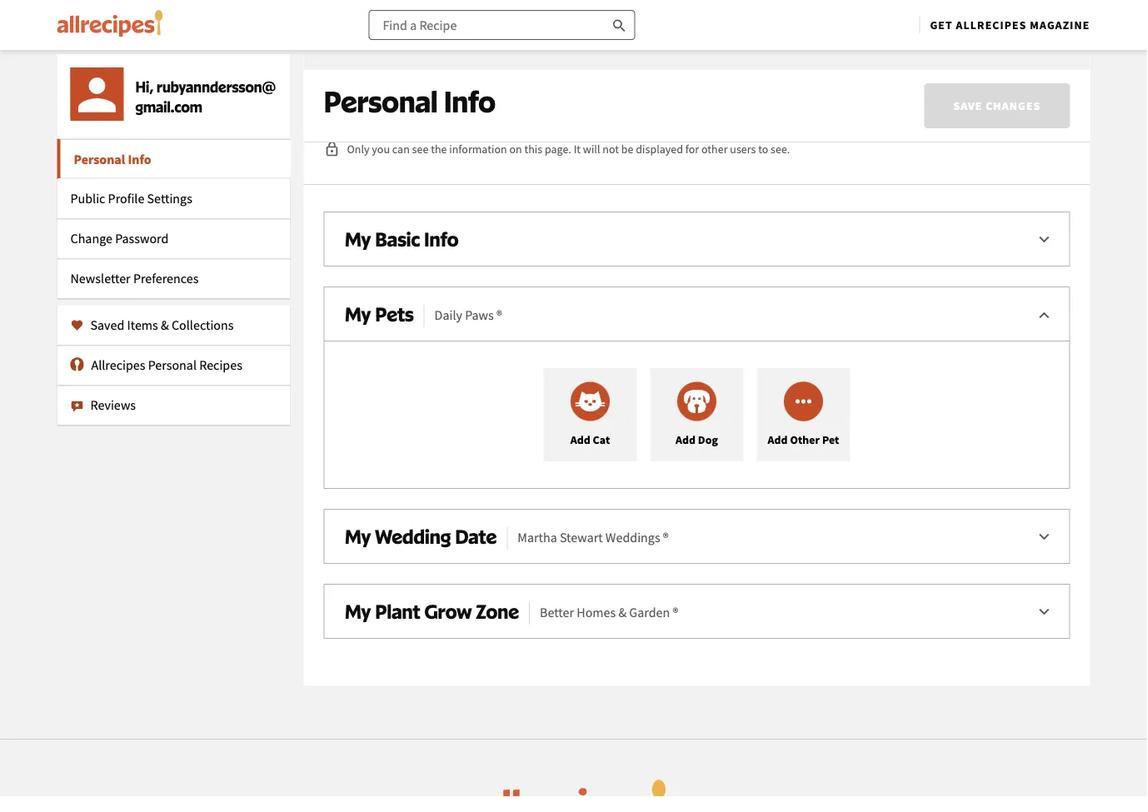 Task type: locate. For each thing, give the bounding box(es) containing it.
basic
[[375, 227, 420, 251]]

1 horizontal spatial the
[[525, 83, 545, 102]]

1 chevron image from the top
[[1035, 230, 1055, 250]]

1 my from the top
[[345, 227, 371, 251]]

personal inside "link"
[[74, 151, 125, 168]]

allrecipes personal recipes link
[[57, 345, 290, 385]]

my for my basic info
[[345, 227, 371, 251]]

1 horizontal spatial be
[[622, 142, 634, 157]]

1 vertical spatial this
[[525, 142, 543, 157]]

saved items & collections link
[[57, 305, 290, 345]]

1 vertical spatial personal info
[[74, 151, 151, 168]]

1 vertical spatial for
[[686, 142, 699, 157]]

add left "dog"
[[676, 432, 696, 447]]

®
[[497, 307, 502, 323], [663, 529, 669, 546], [673, 604, 678, 621]]

for left other on the top right of the page
[[686, 142, 699, 157]]

1 vertical spatial personal
[[74, 151, 125, 168]]

my
[[345, 227, 371, 251], [345, 302, 371, 326], [345, 525, 371, 548], [345, 600, 371, 623]]

0 vertical spatial chevron image
[[1035, 527, 1055, 547]]

change password link
[[57, 219, 290, 259]]

will up a
[[409, 83, 431, 102]]

2 vertical spatial info
[[424, 227, 459, 251]]

1 horizontal spatial add
[[676, 432, 696, 447]]

0 vertical spatial you
[[324, 106, 347, 125]]

allrecipes
[[956, 17, 1027, 32], [91, 357, 145, 374]]

0 horizontal spatial be
[[434, 83, 450, 102]]

be up more
[[434, 83, 450, 102]]

my plant grow zone
[[345, 600, 519, 623]]

& right items
[[161, 317, 169, 334]]

1 horizontal spatial allrecipes
[[956, 17, 1027, 32]]

info inside personal info "link"
[[128, 151, 151, 168]]

be right not
[[622, 142, 634, 157]]

0 horizontal spatial allrecipes
[[91, 357, 145, 374]]

reviews link
[[57, 385, 290, 425]]

info right the basic on the left of the page
[[424, 227, 459, 251]]

1 vertical spatial &
[[619, 604, 627, 621]]

chevron image
[[1035, 527, 1055, 547], [1035, 602, 1055, 622]]

0 vertical spatial personal
[[324, 83, 438, 120]]

info up the public profile settings
[[128, 151, 151, 168]]

martha
[[518, 529, 557, 546]]

2 vertical spatial ®
[[673, 604, 678, 621]]

other
[[790, 432, 820, 447]]

rubyanndersson@
[[157, 77, 276, 95]]

all down associated at the right top of the page
[[667, 106, 682, 125]]

the up personalized
[[525, 83, 545, 102]]

personal up the public
[[74, 151, 125, 168]]

weddings
[[606, 529, 660, 546]]

chevron image
[[1035, 230, 1055, 250], [1035, 305, 1055, 325]]

® right paws
[[497, 307, 502, 323]]

my for my pets
[[345, 302, 371, 326]]

get
[[930, 17, 953, 32]]

2 add from the left
[[676, 432, 696, 447]]

® right the garden
[[673, 604, 678, 621]]

® right weddings
[[663, 529, 669, 546]]

2 my from the top
[[345, 302, 371, 326]]

0 horizontal spatial &
[[161, 317, 169, 334]]

1 horizontal spatial this
[[965, 83, 988, 102]]

my wedding date
[[345, 525, 497, 548]]

pet
[[822, 432, 840, 447]]

you
[[324, 106, 347, 125], [372, 142, 390, 157]]

1 horizontal spatial ®
[[663, 529, 669, 546]]

personal info
[[324, 83, 496, 120], [74, 151, 151, 168]]

public
[[70, 190, 105, 207]]

profiles
[[607, 83, 655, 102]]

add for add dog
[[676, 432, 696, 447]]

my left the wedding at bottom left
[[345, 525, 371, 548]]

2 horizontal spatial personal
[[324, 83, 438, 120]]

0 vertical spatial all
[[506, 83, 522, 102]]

0 vertical spatial ®
[[497, 307, 502, 323]]

0 vertical spatial personal info
[[324, 83, 496, 120]]

meredith down associated at the right top of the page
[[685, 106, 742, 125]]

experience
[[553, 106, 621, 125]]

meredith
[[548, 83, 604, 102], [685, 106, 742, 125]]

0 horizontal spatial ®
[[497, 307, 502, 323]]

0 horizontal spatial this
[[525, 142, 543, 157]]

see.
[[771, 142, 790, 157]]

personal up can
[[324, 83, 438, 120]]

personal info link
[[57, 139, 290, 179]]

for right the used on the top
[[486, 83, 503, 102]]

the inside these details will be used for all the meredith profiles associated with your email address. by filling out this information, you will receive a more personalized experience across all meredith websites.
[[525, 83, 545, 102]]

0 horizontal spatial add
[[571, 432, 591, 447]]

not
[[603, 142, 619, 157]]

0 horizontal spatial you
[[324, 106, 347, 125]]

0 vertical spatial this
[[965, 83, 988, 102]]

2 vertical spatial will
[[583, 142, 600, 157]]

this inside these details will be used for all the meredith profiles associated with your email address. by filling out this information, you will receive a more personalized experience across all meredith websites.
[[965, 83, 988, 102]]

my left the basic on the left of the page
[[345, 227, 371, 251]]

plant
[[375, 600, 421, 623]]

1 vertical spatial chevron image
[[1035, 602, 1055, 622]]

3 add from the left
[[768, 432, 788, 447]]

1 vertical spatial the
[[431, 142, 447, 157]]

will right it
[[583, 142, 600, 157]]

you down these
[[324, 106, 347, 125]]

add left other
[[768, 432, 788, 447]]

2 chevron image from the top
[[1035, 602, 1055, 622]]

by
[[883, 83, 899, 102]]

personal
[[324, 83, 438, 120], [74, 151, 125, 168], [148, 357, 197, 374]]

my left the plant
[[345, 600, 371, 623]]

allrecipes right get
[[956, 17, 1027, 32]]

stewart
[[560, 529, 603, 546]]

these details will be used for all the meredith profiles associated with your email address. by filling out this information, you will receive a more personalized experience across all meredith websites.
[[324, 83, 1069, 125]]

you inside these details will be used for all the meredith profiles associated with your email address. by filling out this information, you will receive a more personalized experience across all meredith websites.
[[324, 106, 347, 125]]

saved items & collections
[[90, 317, 234, 334]]

displayed
[[636, 142, 683, 157]]

1 vertical spatial you
[[372, 142, 390, 157]]

0 vertical spatial allrecipes
[[956, 17, 1027, 32]]

the right see
[[431, 142, 447, 157]]

personal info up can
[[324, 83, 496, 120]]

personal up reviews link
[[148, 357, 197, 374]]

0 horizontal spatial will
[[350, 106, 372, 125]]

& inside "saved items & collections" link
[[161, 317, 169, 334]]

0 vertical spatial the
[[525, 83, 545, 102]]

0 vertical spatial chevron image
[[1035, 230, 1055, 250]]

1 add from the left
[[571, 432, 591, 447]]

0 horizontal spatial meredith
[[548, 83, 604, 102]]

&
[[161, 317, 169, 334], [619, 604, 627, 621]]

0 horizontal spatial for
[[486, 83, 503, 102]]

1 horizontal spatial &
[[619, 604, 627, 621]]

a
[[423, 106, 430, 125]]

my for my wedding date
[[345, 525, 371, 548]]

be
[[434, 83, 450, 102], [622, 142, 634, 157]]

daily paws ®
[[435, 307, 502, 323]]

email
[[789, 83, 824, 102]]

1 chevron image from the top
[[1035, 527, 1055, 547]]

2 horizontal spatial ®
[[673, 604, 678, 621]]

0 vertical spatial be
[[434, 83, 450, 102]]

add for add other pet
[[768, 432, 788, 447]]

2 horizontal spatial add
[[768, 432, 788, 447]]

0 vertical spatial &
[[161, 317, 169, 334]]

will
[[409, 83, 431, 102], [350, 106, 372, 125], [583, 142, 600, 157]]

1 horizontal spatial will
[[409, 83, 431, 102]]

you left can
[[372, 142, 390, 157]]

1 horizontal spatial meredith
[[685, 106, 742, 125]]

1 vertical spatial will
[[350, 106, 372, 125]]

gmail.com
[[135, 97, 203, 115]]

2 vertical spatial personal
[[148, 357, 197, 374]]

0 horizontal spatial personal
[[74, 151, 125, 168]]

0 horizontal spatial personal info
[[74, 151, 151, 168]]

will down these
[[350, 106, 372, 125]]

my left pets at left
[[345, 302, 371, 326]]

0 horizontal spatial the
[[431, 142, 447, 157]]

allrecipes up reviews
[[91, 357, 145, 374]]

1 vertical spatial info
[[128, 151, 151, 168]]

add dog button
[[650, 368, 744, 462]]

this right on
[[525, 142, 543, 157]]

info right a
[[444, 83, 496, 120]]

this
[[965, 83, 988, 102], [525, 142, 543, 157]]

4 my from the top
[[345, 600, 371, 623]]

all up personalized
[[506, 83, 522, 102]]

1 vertical spatial all
[[667, 106, 682, 125]]

add
[[571, 432, 591, 447], [676, 432, 696, 447], [768, 432, 788, 447]]

all
[[506, 83, 522, 102], [667, 106, 682, 125]]

0 horizontal spatial all
[[506, 83, 522, 102]]

add inside button
[[768, 432, 788, 447]]

this right "out"
[[965, 83, 988, 102]]

receive
[[375, 106, 420, 125]]

address.
[[827, 83, 880, 102]]

meredith up experience
[[548, 83, 604, 102]]

garden
[[629, 604, 670, 621]]

3 my from the top
[[345, 525, 371, 548]]

add left cat
[[571, 432, 591, 447]]

my basic info
[[345, 227, 459, 251]]

& right 'homes'
[[619, 604, 627, 621]]

dog
[[698, 432, 718, 447]]

0 vertical spatial will
[[409, 83, 431, 102]]

saved
[[90, 317, 124, 334]]

personal info up profile
[[74, 151, 151, 168]]

1 vertical spatial chevron image
[[1035, 305, 1055, 325]]

other
[[702, 142, 728, 157]]

items
[[127, 317, 158, 334]]

my pets
[[345, 302, 414, 326]]

0 vertical spatial for
[[486, 83, 503, 102]]

1 vertical spatial be
[[622, 142, 634, 157]]



Task type: describe. For each thing, give the bounding box(es) containing it.
collections
[[172, 317, 234, 334]]

chevron image for my plant grow zone
[[1035, 602, 1055, 622]]

page.
[[545, 142, 572, 157]]

add other pet
[[768, 432, 840, 447]]

public profile settings
[[70, 190, 192, 207]]

1 vertical spatial ®
[[663, 529, 669, 546]]

daily
[[435, 307, 462, 323]]

change
[[70, 230, 112, 247]]

1 vertical spatial meredith
[[685, 106, 742, 125]]

& for collections
[[161, 317, 169, 334]]

your
[[758, 83, 786, 102]]

1 horizontal spatial personal
[[148, 357, 197, 374]]

grow
[[425, 600, 472, 623]]

newsletter preferences link
[[57, 259, 290, 299]]

rubyanndersson@ gmail.com
[[135, 77, 276, 115]]

Search text field
[[369, 10, 635, 40]]

settings
[[147, 190, 192, 207]]

public profile settings link
[[57, 179, 290, 219]]

get allrecipes magazine link
[[930, 17, 1090, 32]]

personalized
[[469, 106, 550, 125]]

1 horizontal spatial personal info
[[324, 83, 496, 120]]

better
[[540, 604, 574, 621]]

1 horizontal spatial all
[[667, 106, 682, 125]]

my for my plant grow zone
[[345, 600, 371, 623]]

with
[[727, 83, 755, 102]]

see
[[412, 142, 429, 157]]

& for garden
[[619, 604, 627, 621]]

get allrecipes magazine
[[930, 17, 1090, 32]]

only you can see the information on this page. it will not be displayed for other users to see.
[[347, 142, 790, 157]]

0 vertical spatial info
[[444, 83, 496, 120]]

on
[[509, 142, 522, 157]]

users
[[730, 142, 756, 157]]

magazine
[[1030, 17, 1090, 32]]

newsletter
[[70, 270, 131, 287]]

0 vertical spatial meredith
[[548, 83, 604, 102]]

information
[[449, 142, 507, 157]]

associated
[[658, 83, 724, 102]]

2 horizontal spatial will
[[583, 142, 600, 157]]

websites.
[[745, 106, 803, 125]]

to
[[758, 142, 769, 157]]

1 horizontal spatial for
[[686, 142, 699, 157]]

only
[[347, 142, 370, 157]]

reviews
[[90, 397, 136, 414]]

it
[[574, 142, 581, 157]]

1 horizontal spatial you
[[372, 142, 390, 157]]

add for add cat
[[571, 432, 591, 447]]

profile
[[108, 190, 144, 207]]

these
[[324, 83, 361, 102]]

can
[[392, 142, 410, 157]]

personal info inside personal info "link"
[[74, 151, 151, 168]]

used
[[453, 83, 483, 102]]

change password
[[70, 230, 169, 247]]

homes
[[577, 604, 616, 621]]

add dog
[[676, 432, 718, 447]]

martha stewart weddings ®
[[518, 529, 669, 546]]

information,
[[991, 83, 1069, 102]]

newsletter preferences
[[70, 270, 199, 287]]

2 chevron image from the top
[[1035, 305, 1055, 325]]

allrecipes personal recipes
[[91, 357, 242, 374]]

chevron image for my wedding date
[[1035, 527, 1055, 547]]

wedding
[[375, 525, 451, 548]]

hi,
[[135, 77, 157, 95]]

across
[[624, 106, 664, 125]]

zone
[[476, 600, 519, 623]]

pets
[[375, 302, 414, 326]]

filling
[[902, 83, 937, 102]]

date
[[455, 525, 497, 548]]

add cat
[[571, 432, 610, 447]]

be inside these details will be used for all the meredith profiles associated with your email address. by filling out this information, you will receive a more personalized experience across all meredith websites.
[[434, 83, 450, 102]]

cat
[[593, 432, 610, 447]]

details
[[364, 83, 406, 102]]

add other pet button
[[757, 368, 850, 462]]

add cat button
[[544, 368, 637, 462]]

out
[[940, 83, 962, 102]]

better homes & garden ®
[[540, 604, 678, 621]]

password
[[115, 230, 169, 247]]

for inside these details will be used for all the meredith profiles associated with your email address. by filling out this information, you will receive a more personalized experience across all meredith websites.
[[486, 83, 503, 102]]

more
[[433, 106, 466, 125]]

1 vertical spatial allrecipes
[[91, 357, 145, 374]]

recipes
[[199, 357, 242, 374]]

paws
[[465, 307, 494, 323]]

preferences
[[133, 270, 199, 287]]



Task type: vqa. For each thing, say whether or not it's contained in the screenshot.
bottommost You
yes



